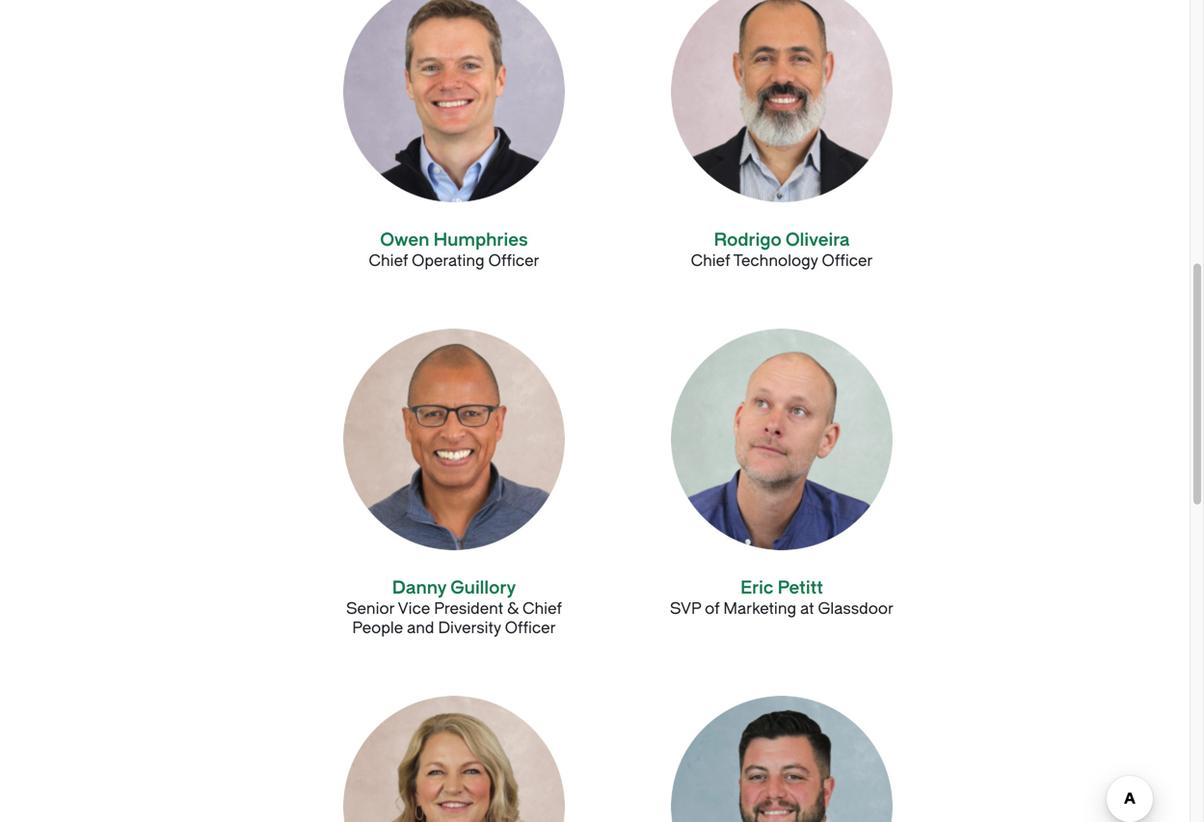 Task type: locate. For each thing, give the bounding box(es) containing it.
1 horizontal spatial chief
[[523, 600, 562, 618]]

officer inside rodrigo oliveira chief technology officer
[[822, 252, 873, 270]]

headshot image for humphries
[[343, 0, 565, 203]]

owen humphries link
[[380, 230, 528, 250]]

chief for owen
[[369, 252, 408, 270]]

marketing
[[724, 600, 797, 618]]

officer down humphries
[[489, 252, 540, 270]]

technology
[[734, 252, 819, 270]]

and
[[407, 620, 435, 638]]

humphries
[[434, 230, 528, 250]]

0 horizontal spatial chief
[[369, 252, 408, 270]]

officer down oliveira
[[822, 252, 873, 270]]

officer
[[489, 252, 540, 270], [822, 252, 873, 270], [505, 620, 556, 638]]

headshot image for guillory
[[343, 329, 565, 551]]

officer inside owen humphries chief operating officer
[[489, 252, 540, 270]]

chief
[[369, 252, 408, 270], [691, 252, 730, 270], [523, 600, 562, 618]]

officer for owen humphries
[[489, 252, 540, 270]]

officer inside danny guillory senior vice president & chief people and diversity officer
[[505, 620, 556, 638]]

owen humphries chief operating officer
[[369, 230, 540, 270]]

guillory
[[451, 578, 516, 599]]

rodrigo
[[714, 230, 782, 250]]

chief right &
[[523, 600, 562, 618]]

chief inside danny guillory senior vice president & chief people and diversity officer
[[523, 600, 562, 618]]

operating
[[412, 252, 485, 270]]

chief down owen
[[369, 252, 408, 270]]

headshot image
[[343, 0, 565, 203], [671, 0, 893, 203], [343, 329, 565, 551], [671, 329, 893, 551], [343, 696, 565, 823], [671, 696, 893, 823]]

headshot image for oliveira
[[671, 0, 893, 203]]

chief inside owen humphries chief operating officer
[[369, 252, 408, 270]]

chief down rodrigo
[[691, 252, 730, 270]]

at
[[801, 600, 815, 618]]

eric petitt link
[[741, 578, 824, 599]]

of
[[705, 600, 720, 618]]

owen
[[380, 230, 430, 250]]

officer down &
[[505, 620, 556, 638]]

senior
[[346, 600, 395, 618]]

president
[[434, 600, 504, 618]]

rodrigo oliveira link
[[714, 230, 850, 250]]

2 horizontal spatial chief
[[691, 252, 730, 270]]

chief inside rodrigo oliveira chief technology officer
[[691, 252, 730, 270]]

svp
[[670, 600, 701, 618]]



Task type: describe. For each thing, give the bounding box(es) containing it.
eric
[[741, 578, 774, 599]]

vice
[[398, 600, 430, 618]]

headshot image for petitt
[[671, 329, 893, 551]]

danny guillory senior vice president & chief people and diversity officer
[[346, 578, 562, 638]]

diversity
[[438, 620, 501, 638]]

danny
[[392, 578, 447, 599]]

chief for rodrigo
[[691, 252, 730, 270]]

petitt
[[778, 578, 824, 599]]

rodrigo oliveira chief technology officer
[[691, 230, 873, 270]]

oliveira
[[786, 230, 850, 250]]

glassdoor
[[819, 600, 894, 618]]

danny guillory link
[[392, 578, 516, 599]]

officer for rodrigo oliveira
[[822, 252, 873, 270]]

&
[[508, 600, 519, 618]]

eric petitt svp of marketing at glassdoor
[[670, 578, 894, 618]]

people
[[352, 620, 403, 638]]



Task type: vqa. For each thing, say whether or not it's contained in the screenshot.
Easy Apply for 24d
no



